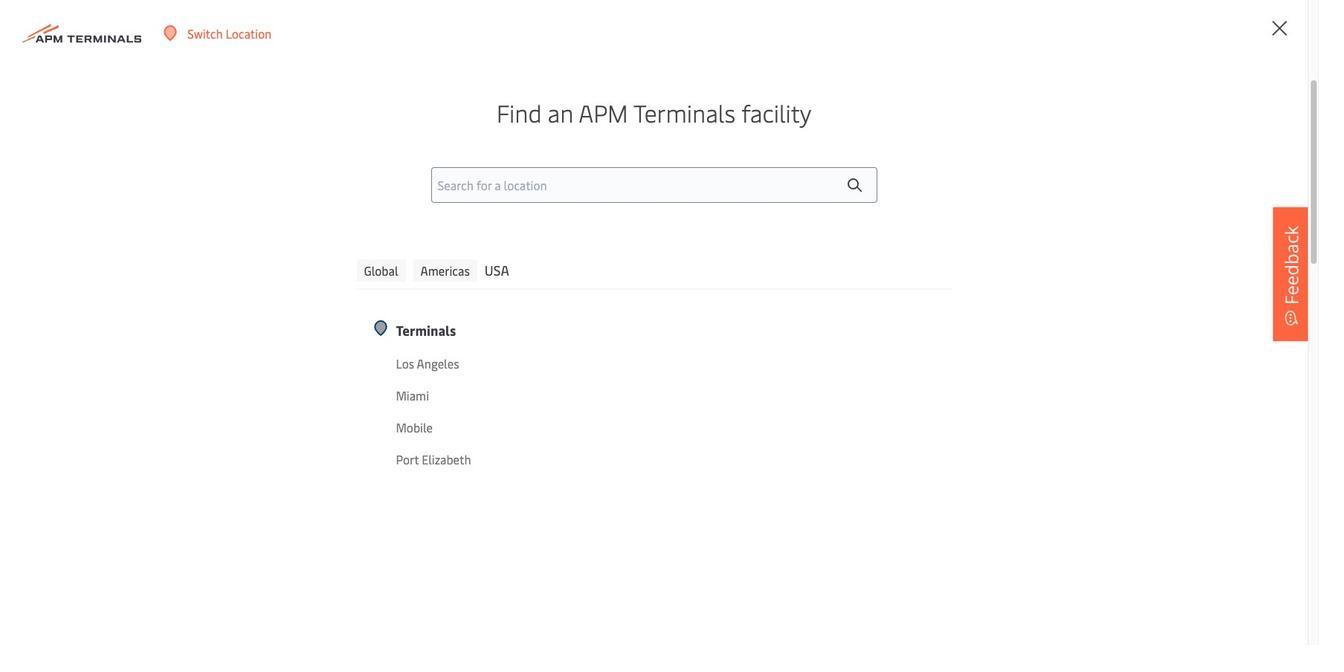 Task type: locate. For each thing, give the bounding box(es) containing it.
Search for a location search field
[[431, 168, 878, 203]]

friendly reminder that drivers are allowed a 30 minute grace period before and after their appointment window. arriving outside the appointment windows can be disruptive to our service and have negative impacts on drivers who arrive on time
[[31, 6, 1320, 22]]

our
[[964, 6, 982, 22]]

on right impacts
[[1169, 6, 1182, 22]]

elizabeth
[[422, 452, 471, 468]]

drivers left the who
[[1185, 6, 1222, 22]]

1 horizontal spatial appointment
[[735, 6, 804, 22]]

mobile link
[[396, 419, 615, 438]]

0 horizontal spatial on
[[1169, 6, 1182, 22]]

truck
[[83, 12, 147, 48]]

port elizabeth
[[396, 452, 471, 468]]

0 horizontal spatial appointment
[[510, 6, 579, 22]]

drivers left the "are"
[[153, 6, 189, 22]]

window.
[[582, 6, 625, 22]]

after
[[453, 6, 479, 22]]

truck turn times
[[83, 12, 283, 48]]

have
[[1048, 6, 1073, 22]]

appointment
[[510, 6, 579, 22], [735, 6, 804, 22]]

close alert image
[[1285, 6, 1303, 24]]

terminals
[[634, 97, 736, 129], [396, 322, 456, 340]]

times
[[212, 12, 283, 48]]

appointment right the
[[735, 6, 804, 22]]

arrive
[[1250, 6, 1281, 22]]

grace
[[324, 6, 353, 22]]

appointment right their
[[510, 6, 579, 22]]

los
[[396, 356, 415, 372]]

friendly
[[31, 6, 74, 22]]

that
[[128, 6, 150, 22]]

the
[[715, 6, 732, 22]]

on left time
[[1283, 6, 1297, 22]]

0 horizontal spatial drivers
[[153, 6, 189, 22]]

turn
[[153, 12, 206, 48]]

drivers
[[153, 6, 189, 22], [1185, 6, 1222, 22]]

a
[[257, 6, 263, 22]]

an
[[548, 97, 574, 129]]

1 vertical spatial terminals
[[396, 322, 456, 340]]

on
[[1169, 6, 1182, 22], [1283, 6, 1297, 22]]

port
[[396, 452, 419, 468]]

global button
[[357, 260, 406, 282]]

2 on from the left
[[1283, 6, 1297, 22]]

1 horizontal spatial on
[[1283, 6, 1297, 22]]

1 horizontal spatial terminals
[[634, 97, 736, 129]]

negative
[[1075, 6, 1121, 22]]

1 horizontal spatial drivers
[[1185, 6, 1222, 22]]

and
[[431, 6, 451, 22], [1025, 6, 1045, 22]]

period
[[356, 6, 390, 22]]

usa button
[[485, 260, 510, 282]]

los angeles
[[396, 356, 459, 372]]

and left have
[[1025, 6, 1045, 22]]

minute
[[283, 6, 321, 22]]

0 horizontal spatial and
[[431, 6, 451, 22]]

and left after
[[431, 6, 451, 22]]

feedback button
[[1274, 207, 1311, 342]]

arriving
[[627, 6, 669, 22]]

usa
[[485, 261, 510, 280]]

1 horizontal spatial and
[[1025, 6, 1045, 22]]

miami
[[396, 388, 429, 404]]

before
[[393, 6, 428, 22]]

0 horizontal spatial terminals
[[396, 322, 456, 340]]

location
[[226, 25, 272, 41]]



Task type: describe. For each thing, give the bounding box(es) containing it.
to
[[950, 6, 961, 22]]

2 drivers from the left
[[1185, 6, 1222, 22]]

americas
[[421, 263, 470, 279]]

1 appointment from the left
[[510, 6, 579, 22]]

reminder
[[77, 6, 125, 22]]

facility
[[742, 97, 812, 129]]

are
[[192, 6, 209, 22]]

2 and from the left
[[1025, 6, 1045, 22]]

angeles
[[417, 356, 459, 372]]

switch
[[187, 25, 223, 41]]

service
[[985, 6, 1022, 22]]

1 on from the left
[[1169, 6, 1182, 22]]

switch location
[[187, 25, 272, 41]]

who
[[1225, 6, 1247, 22]]

feedback
[[1280, 226, 1304, 305]]

0 vertical spatial terminals
[[634, 97, 736, 129]]

mobile
[[396, 420, 433, 436]]

miami link
[[396, 387, 615, 406]]

1 and from the left
[[431, 6, 451, 22]]

global
[[364, 263, 398, 279]]

port elizabeth link
[[396, 451, 615, 470]]

can
[[857, 6, 875, 22]]

their
[[482, 6, 507, 22]]

2 appointment from the left
[[735, 6, 804, 22]]

americas button
[[413, 260, 477, 282]]

find an apm terminals facility
[[497, 97, 812, 129]]

los angeles link
[[396, 355, 615, 374]]

1 drivers from the left
[[153, 6, 189, 22]]

time
[[1300, 6, 1320, 22]]

outside
[[672, 6, 712, 22]]

windows
[[807, 6, 854, 22]]

find
[[497, 97, 542, 129]]

be
[[878, 6, 891, 22]]

impacts
[[1124, 6, 1166, 22]]

apm
[[579, 97, 629, 129]]

disruptive
[[894, 6, 947, 22]]

30
[[266, 6, 280, 22]]

allowed
[[212, 6, 254, 22]]



Task type: vqa. For each thing, say whether or not it's contained in the screenshot.
more
no



